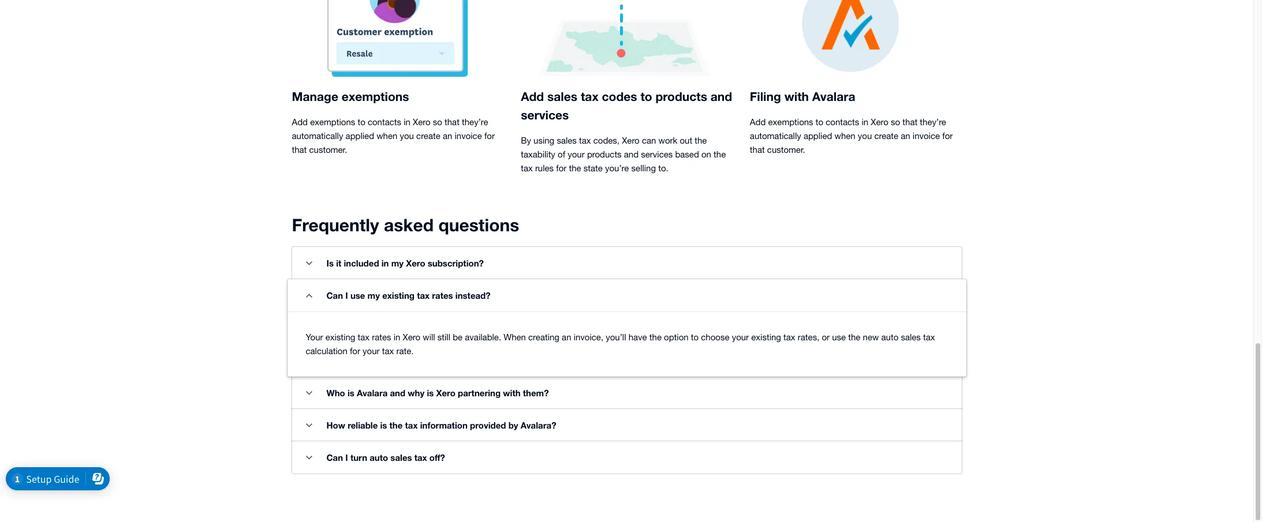 Task type: describe. For each thing, give the bounding box(es) containing it.
avalara?
[[521, 420, 556, 431]]

you for filing with avalara
[[858, 131, 872, 141]]

avalara for is
[[357, 388, 388, 399]]

toggle button for can i use my existing tax rates instead?
[[298, 284, 321, 307]]

you're
[[605, 163, 629, 173]]

your
[[306, 333, 323, 342]]

rates inside your existing tax rates in xero will still be available. when creating an invoice, you'll have the option to choose your existing tax rates, or use the new auto sales tax calculation for your tax rate.
[[372, 333, 391, 342]]

contacts for filing with avalara
[[826, 117, 860, 127]]

asked
[[384, 215, 434, 236]]

frequently asked questions
[[292, 215, 519, 236]]

can i turn auto sales tax off?
[[327, 453, 445, 463]]

auto inside your existing tax rates in xero will still be available. when creating an invoice, you'll have the option to choose your existing tax rates, or use the new auto sales tax calculation for your tax rate.
[[882, 333, 899, 342]]

0 horizontal spatial existing
[[326, 333, 355, 342]]

be
[[453, 333, 463, 342]]

contacts for manage exemptions
[[368, 117, 401, 127]]

i for use
[[346, 291, 348, 301]]

0 horizontal spatial use
[[351, 291, 365, 301]]

exemptions for manage exemptions
[[310, 117, 355, 127]]

questions
[[439, 215, 519, 236]]

selling
[[632, 163, 656, 173]]

out
[[680, 136, 693, 146]]

toggle button for is it included in my xero subscription?
[[298, 252, 321, 275]]

applied for exemptions
[[346, 131, 374, 141]]

rates,
[[798, 333, 820, 342]]

0 horizontal spatial and
[[390, 388, 406, 399]]

to.
[[659, 163, 669, 173]]

an for manage exemptions
[[443, 131, 452, 141]]

who
[[327, 388, 345, 399]]

the right on
[[714, 150, 726, 159]]

by
[[509, 420, 518, 431]]

to down filing with avalara
[[816, 117, 824, 127]]

toggle button for can i turn auto sales tax off?
[[298, 446, 321, 470]]

add exemptions to contacts in xero so that they're automatically applied when you create an invoice for that customer. for filing with avalara
[[750, 117, 953, 155]]

toggle image for can i turn auto sales tax off?
[[306, 456, 312, 460]]

the left new
[[849, 333, 861, 342]]

1 horizontal spatial my
[[391, 258, 404, 269]]

is
[[327, 258, 334, 269]]

toggle image for who is avalara and why is xero partnering with them?
[[306, 391, 312, 395]]

you for manage exemptions
[[400, 131, 414, 141]]

add for manage exemptions
[[292, 117, 308, 127]]

to inside the add sales tax codes to products and services
[[641, 90, 652, 104]]

toggle image for how reliable is the tax information provided by avalara?
[[306, 424, 312, 428]]

toggle image for is it included in my xero subscription?
[[306, 261, 312, 265]]

can i use my existing tax rates instead?
[[327, 291, 491, 301]]

still
[[438, 333, 451, 342]]

reliable
[[348, 420, 378, 431]]

who is avalara and why is xero partnering with them?
[[327, 388, 549, 399]]

turn
[[351, 453, 367, 463]]

rules
[[535, 163, 554, 173]]

the right out
[[695, 136, 707, 146]]

2 horizontal spatial existing
[[752, 333, 781, 342]]

state
[[584, 163, 603, 173]]

can
[[642, 136, 656, 146]]

applied for with
[[804, 131, 832, 141]]

will
[[423, 333, 435, 342]]

customer. for filing
[[767, 145, 806, 155]]

1 horizontal spatial existing
[[382, 291, 415, 301]]

services inside the add sales tax codes to products and services
[[521, 108, 569, 122]]

i for turn
[[346, 453, 348, 463]]

or
[[822, 333, 830, 342]]

information
[[420, 420, 468, 431]]

1 horizontal spatial with
[[785, 90, 809, 104]]

automatically for filing
[[750, 131, 801, 141]]

included
[[344, 258, 379, 269]]

available.
[[465, 333, 501, 342]]

and inside by using sales tax codes, xero can work out the taxability of your products and services based on the tax rules for the state you're selling to.
[[624, 150, 639, 159]]

add inside the add sales tax codes to products and services
[[521, 90, 544, 104]]

use inside your existing tax rates in xero will still be available. when creating an invoice, you'll have the option to choose your existing tax rates, or use the new auto sales tax calculation for your tax rate.
[[832, 333, 846, 342]]

tax inside the add sales tax codes to products and services
[[581, 90, 599, 104]]

toggle button for who is avalara and why is xero partnering with them?
[[298, 382, 321, 405]]

exemptions for filing with avalara
[[768, 117, 814, 127]]

customer. for manage
[[309, 145, 347, 155]]

for inside your existing tax rates in xero will still be available. when creating an invoice, you'll have the option to choose your existing tax rates, or use the new auto sales tax calculation for your tax rate.
[[350, 347, 360, 356]]

0 vertical spatial rates
[[432, 291, 453, 301]]

your existing tax rates in xero will still be available. when creating an invoice, you'll have the option to choose your existing tax rates, or use the new auto sales tax calculation for your tax rate.
[[306, 333, 935, 356]]



Task type: vqa. For each thing, say whether or not it's contained in the screenshot.
2nd a from right
no



Task type: locate. For each thing, give the bounding box(es) containing it.
1 toggle image from the top
[[306, 294, 312, 298]]

toggle image left the turn
[[306, 456, 312, 460]]

0 vertical spatial toggle image
[[306, 261, 312, 265]]

contacts
[[368, 117, 401, 127], [826, 117, 860, 127]]

i down included
[[346, 291, 348, 301]]

0 vertical spatial my
[[391, 258, 404, 269]]

add down filing
[[750, 117, 766, 127]]

exemptions
[[342, 90, 409, 104], [310, 117, 355, 127], [768, 117, 814, 127]]

i left the turn
[[346, 453, 348, 463]]

an for filing with avalara
[[901, 131, 911, 141]]

automatically down manage
[[292, 131, 343, 141]]

and left why
[[390, 388, 406, 399]]

0 horizontal spatial add
[[292, 117, 308, 127]]

0 horizontal spatial auto
[[370, 453, 388, 463]]

4 toggle button from the top
[[298, 414, 321, 437]]

1 horizontal spatial applied
[[804, 131, 832, 141]]

sales up using
[[548, 90, 578, 104]]

5 toggle button from the top
[[298, 446, 321, 470]]

option
[[664, 333, 689, 342]]

1 add exemptions to contacts in xero so that they're automatically applied when you create an invoice for that customer. from the left
[[292, 117, 495, 155]]

you'll
[[606, 333, 626, 342]]

calculation
[[306, 347, 348, 356]]

toggle image
[[306, 261, 312, 265], [306, 424, 312, 428]]

1 vertical spatial and
[[624, 150, 639, 159]]

applied
[[346, 131, 374, 141], [804, 131, 832, 141]]

0 vertical spatial auto
[[882, 333, 899, 342]]

2 applied from the left
[[804, 131, 832, 141]]

services up using
[[521, 108, 569, 122]]

invoice,
[[574, 333, 604, 342]]

1 contacts from the left
[[368, 117, 401, 127]]

manage
[[292, 90, 338, 104]]

add
[[521, 90, 544, 104], [292, 117, 308, 127], [750, 117, 766, 127]]

0 horizontal spatial customer.
[[309, 145, 347, 155]]

my up can i use my existing tax rates instead?
[[391, 258, 404, 269]]

based
[[675, 150, 699, 159]]

by
[[521, 136, 531, 146]]

how reliable is the tax information provided by avalara?
[[327, 420, 556, 431]]

1 horizontal spatial rates
[[432, 291, 453, 301]]

auto right the turn
[[370, 453, 388, 463]]

to right option
[[691, 333, 699, 342]]

0 horizontal spatial automatically
[[292, 131, 343, 141]]

1 vertical spatial avalara
[[357, 388, 388, 399]]

1 horizontal spatial your
[[568, 150, 585, 159]]

is right who on the bottom
[[348, 388, 355, 399]]

new
[[863, 333, 879, 342]]

on
[[702, 150, 712, 159]]

1 they're from the left
[[462, 117, 488, 127]]

2 invoice from the left
[[913, 131, 940, 141]]

codes,
[[594, 136, 620, 146]]

add exemptions to contacts in xero so that they're automatically applied when you create an invoice for that customer.
[[292, 117, 495, 155], [750, 117, 953, 155]]

and left filing
[[711, 90, 732, 104]]

2 create from the left
[[875, 131, 899, 141]]

0 vertical spatial i
[[346, 291, 348, 301]]

avalara
[[813, 90, 856, 104], [357, 388, 388, 399]]

1 vertical spatial your
[[732, 333, 749, 342]]

toggle image
[[306, 294, 312, 298], [306, 391, 312, 395], [306, 456, 312, 460]]

1 applied from the left
[[346, 131, 374, 141]]

0 horizontal spatial applied
[[346, 131, 374, 141]]

use right or
[[832, 333, 846, 342]]

toggle image left how
[[306, 424, 312, 428]]

auto right new
[[882, 333, 899, 342]]

1 vertical spatial toggle image
[[306, 424, 312, 428]]

0 vertical spatial avalara
[[813, 90, 856, 104]]

sales inside your existing tax rates in xero will still be available. when creating an invoice, you'll have the option to choose your existing tax rates, or use the new auto sales tax calculation for your tax rate.
[[901, 333, 921, 342]]

the left state
[[569, 163, 581, 173]]

so
[[433, 117, 442, 127], [891, 117, 900, 127]]

2 horizontal spatial and
[[711, 90, 732, 104]]

automatically
[[292, 131, 343, 141], [750, 131, 801, 141]]

rates
[[432, 291, 453, 301], [372, 333, 391, 342]]

services up to.
[[641, 150, 673, 159]]

1 can from the top
[[327, 291, 343, 301]]

1 vertical spatial products
[[587, 150, 622, 159]]

0 horizontal spatial add exemptions to contacts in xero so that they're automatically applied when you create an invoice for that customer.
[[292, 117, 495, 155]]

add up by
[[521, 90, 544, 104]]

your inside by using sales tax codes, xero can work out the taxability of your products and services based on the tax rules for the state you're selling to.
[[568, 150, 585, 159]]

2 you from the left
[[858, 131, 872, 141]]

2 they're from the left
[[920, 117, 947, 127]]

rate.
[[396, 347, 414, 356]]

toggle button for how reliable is the tax information provided by avalara?
[[298, 414, 321, 437]]

can for can i use my existing tax rates instead?
[[327, 291, 343, 301]]

so for filing with avalara
[[891, 117, 900, 127]]

why
[[408, 388, 425, 399]]

1 horizontal spatial so
[[891, 117, 900, 127]]

codes
[[602, 90, 637, 104]]

0 horizontal spatial so
[[433, 117, 442, 127]]

xero inside by using sales tax codes, xero can work out the taxability of your products and services based on the tax rules for the state you're selling to.
[[622, 136, 640, 146]]

xero inside your existing tax rates in xero will still be available. when creating an invoice, you'll have the option to choose your existing tax rates, or use the new auto sales tax calculation for your tax rate.
[[403, 333, 421, 342]]

add down manage
[[292, 117, 308, 127]]

sales inside the add sales tax codes to products and services
[[548, 90, 578, 104]]

0 horizontal spatial is
[[348, 388, 355, 399]]

services
[[521, 108, 569, 122], [641, 150, 673, 159]]

tax
[[581, 90, 599, 104], [579, 136, 591, 146], [521, 163, 533, 173], [417, 291, 430, 301], [358, 333, 370, 342], [784, 333, 796, 342], [924, 333, 935, 342], [382, 347, 394, 356], [405, 420, 418, 431], [415, 453, 427, 463]]

creating
[[528, 333, 560, 342]]

3 toggle image from the top
[[306, 456, 312, 460]]

of
[[558, 150, 565, 159]]

can left the turn
[[327, 453, 343, 463]]

0 horizontal spatial avalara
[[357, 388, 388, 399]]

1 you from the left
[[400, 131, 414, 141]]

to
[[641, 90, 652, 104], [358, 117, 365, 127], [816, 117, 824, 127], [691, 333, 699, 342]]

products inside by using sales tax codes, xero can work out the taxability of your products and services based on the tax rules for the state you're selling to.
[[587, 150, 622, 159]]

1 i from the top
[[346, 291, 348, 301]]

0 vertical spatial use
[[351, 291, 365, 301]]

off?
[[430, 453, 445, 463]]

and
[[711, 90, 732, 104], [624, 150, 639, 159], [390, 388, 406, 399]]

create
[[416, 131, 441, 141], [875, 131, 899, 141]]

partnering
[[458, 388, 501, 399]]

existing up the calculation
[[326, 333, 355, 342]]

1 invoice from the left
[[455, 131, 482, 141]]

0 horizontal spatial products
[[587, 150, 622, 159]]

1 automatically from the left
[[292, 131, 343, 141]]

2 i from the top
[[346, 453, 348, 463]]

the right reliable
[[390, 420, 403, 431]]

an inside your existing tax rates in xero will still be available. when creating an invoice, you'll have the option to choose your existing tax rates, or use the new auto sales tax calculation for your tax rate.
[[562, 333, 572, 342]]

1 horizontal spatial avalara
[[813, 90, 856, 104]]

2 vertical spatial and
[[390, 388, 406, 399]]

work
[[659, 136, 678, 146]]

when
[[504, 333, 526, 342]]

customer. down filing with avalara
[[767, 145, 806, 155]]

an
[[443, 131, 452, 141], [901, 131, 911, 141], [562, 333, 572, 342]]

sales up "of"
[[557, 136, 577, 146]]

how
[[327, 420, 345, 431]]

1 horizontal spatial they're
[[920, 117, 947, 127]]

0 vertical spatial your
[[568, 150, 585, 159]]

choose
[[701, 333, 730, 342]]

1 toggle button from the top
[[298, 252, 321, 275]]

is
[[348, 388, 355, 399], [427, 388, 434, 399], [380, 420, 387, 431]]

automatically for manage
[[292, 131, 343, 141]]

my down included
[[368, 291, 380, 301]]

use down included
[[351, 291, 365, 301]]

toggle button up your
[[298, 284, 321, 307]]

toggle image for can i use my existing tax rates instead?
[[306, 294, 312, 298]]

2 can from the top
[[327, 453, 343, 463]]

for inside by using sales tax codes, xero can work out the taxability of your products and services based on the tax rules for the state you're selling to.
[[556, 163, 567, 173]]

1 customer. from the left
[[309, 145, 347, 155]]

1 vertical spatial toggle image
[[306, 391, 312, 395]]

is right why
[[427, 388, 434, 399]]

my
[[391, 258, 404, 269], [368, 291, 380, 301]]

add for filing with avalara
[[750, 117, 766, 127]]

1 horizontal spatial an
[[562, 333, 572, 342]]

with
[[785, 90, 809, 104], [503, 388, 521, 399]]

with right filing
[[785, 90, 809, 104]]

your
[[568, 150, 585, 159], [732, 333, 749, 342], [363, 347, 380, 356]]

toggle button left how
[[298, 414, 321, 437]]

taxability
[[521, 150, 556, 159]]

so for manage exemptions
[[433, 117, 442, 127]]

3 toggle button from the top
[[298, 382, 321, 405]]

1 toggle image from the top
[[306, 261, 312, 265]]

you
[[400, 131, 414, 141], [858, 131, 872, 141]]

0 horizontal spatial contacts
[[368, 117, 401, 127]]

have
[[629, 333, 647, 342]]

0 horizontal spatial you
[[400, 131, 414, 141]]

products inside the add sales tax codes to products and services
[[656, 90, 707, 104]]

0 horizontal spatial with
[[503, 388, 521, 399]]

2 customer. from the left
[[767, 145, 806, 155]]

0 horizontal spatial rates
[[372, 333, 391, 342]]

existing down is it included in my xero subscription?
[[382, 291, 415, 301]]

filing with avalara
[[750, 90, 856, 104]]

with left them?
[[503, 388, 521, 399]]

1 horizontal spatial when
[[835, 131, 856, 141]]

in inside your existing tax rates in xero will still be available. when creating an invoice, you'll have the option to choose your existing tax rates, or use the new auto sales tax calculation for your tax rate.
[[394, 333, 400, 342]]

products up out
[[656, 90, 707, 104]]

2 toggle image from the top
[[306, 391, 312, 395]]

contacts down the manage exemptions
[[368, 117, 401, 127]]

0 vertical spatial products
[[656, 90, 707, 104]]

toggle image left the is
[[306, 261, 312, 265]]

applied down the manage exemptions
[[346, 131, 374, 141]]

1 horizontal spatial create
[[875, 131, 899, 141]]

1 horizontal spatial you
[[858, 131, 872, 141]]

sales inside by using sales tax codes, xero can work out the taxability of your products and services based on the tax rules for the state you're selling to.
[[557, 136, 577, 146]]

automatically down filing
[[750, 131, 801, 141]]

2 automatically from the left
[[750, 131, 801, 141]]

filing
[[750, 90, 781, 104]]

subscription?
[[428, 258, 484, 269]]

existing
[[382, 291, 415, 301], [326, 333, 355, 342], [752, 333, 781, 342]]

0 horizontal spatial they're
[[462, 117, 488, 127]]

1 horizontal spatial products
[[656, 90, 707, 104]]

1 vertical spatial auto
[[370, 453, 388, 463]]

instead?
[[456, 291, 491, 301]]

1 horizontal spatial invoice
[[913, 131, 940, 141]]

your right "of"
[[568, 150, 585, 159]]

0 vertical spatial can
[[327, 291, 343, 301]]

0 horizontal spatial an
[[443, 131, 452, 141]]

1 vertical spatial i
[[346, 453, 348, 463]]

1 create from the left
[[416, 131, 441, 141]]

0 vertical spatial and
[[711, 90, 732, 104]]

use
[[351, 291, 365, 301], [832, 333, 846, 342]]

1 horizontal spatial auto
[[882, 333, 899, 342]]

1 horizontal spatial automatically
[[750, 131, 801, 141]]

0 vertical spatial toggle image
[[306, 294, 312, 298]]

1 vertical spatial use
[[832, 333, 846, 342]]

create for manage exemptions
[[416, 131, 441, 141]]

1 vertical spatial services
[[641, 150, 673, 159]]

they're for manage exemptions
[[462, 117, 488, 127]]

1 horizontal spatial and
[[624, 150, 639, 159]]

to down the manage exemptions
[[358, 117, 365, 127]]

and up selling
[[624, 150, 639, 159]]

1 vertical spatial with
[[503, 388, 521, 399]]

2 when from the left
[[835, 131, 856, 141]]

to inside your existing tax rates in xero will still be available. when creating an invoice, you'll have the option to choose your existing tax rates, or use the new auto sales tax calculation for your tax rate.
[[691, 333, 699, 342]]

invoice
[[455, 131, 482, 141], [913, 131, 940, 141]]

they're
[[462, 117, 488, 127], [920, 117, 947, 127]]

toggle button left the is
[[298, 252, 321, 275]]

1 horizontal spatial is
[[380, 420, 387, 431]]

toggle button left the turn
[[298, 446, 321, 470]]

sales right new
[[901, 333, 921, 342]]

by using sales tax codes, xero can work out the taxability of your products and services based on the tax rules for the state you're selling to.
[[521, 136, 726, 173]]

add exemptions to contacts in xero so that they're automatically applied when you create an invoice for that customer. for manage exemptions
[[292, 117, 495, 155]]

and inside the add sales tax codes to products and services
[[711, 90, 732, 104]]

1 horizontal spatial add
[[521, 90, 544, 104]]

xero
[[413, 117, 431, 127], [871, 117, 889, 127], [622, 136, 640, 146], [406, 258, 425, 269], [403, 333, 421, 342], [436, 388, 456, 399]]

auto
[[882, 333, 899, 342], [370, 453, 388, 463]]

0 horizontal spatial services
[[521, 108, 569, 122]]

2 horizontal spatial add
[[750, 117, 766, 127]]

that
[[445, 117, 460, 127], [903, 117, 918, 127], [292, 145, 307, 155], [750, 145, 765, 155]]

0 horizontal spatial your
[[363, 347, 380, 356]]

in
[[404, 117, 411, 127], [862, 117, 869, 127], [382, 258, 389, 269], [394, 333, 400, 342]]

0 horizontal spatial my
[[368, 291, 380, 301]]

1 vertical spatial can
[[327, 453, 343, 463]]

avalara for with
[[813, 90, 856, 104]]

customer. down manage
[[309, 145, 347, 155]]

0 vertical spatial with
[[785, 90, 809, 104]]

i
[[346, 291, 348, 301], [346, 453, 348, 463]]

products
[[656, 90, 707, 104], [587, 150, 622, 159]]

2 toggle image from the top
[[306, 424, 312, 428]]

2 vertical spatial your
[[363, 347, 380, 356]]

to right the codes
[[641, 90, 652, 104]]

invoice for filing with avalara
[[913, 131, 940, 141]]

1 horizontal spatial use
[[832, 333, 846, 342]]

1 vertical spatial rates
[[372, 333, 391, 342]]

they're for filing with avalara
[[920, 117, 947, 127]]

can for can i turn auto sales tax off?
[[327, 453, 343, 463]]

1 horizontal spatial services
[[641, 150, 673, 159]]

sales
[[548, 90, 578, 104], [557, 136, 577, 146], [901, 333, 921, 342], [391, 453, 412, 463]]

2 horizontal spatial an
[[901, 131, 911, 141]]

2 add exemptions to contacts in xero so that they're automatically applied when you create an invoice for that customer. from the left
[[750, 117, 953, 155]]

2 horizontal spatial your
[[732, 333, 749, 342]]

invoice for manage exemptions
[[455, 131, 482, 141]]

for
[[484, 131, 495, 141], [943, 131, 953, 141], [556, 163, 567, 173], [350, 347, 360, 356]]

products down codes,
[[587, 150, 622, 159]]

1 so from the left
[[433, 117, 442, 127]]

toggle button left who on the bottom
[[298, 382, 321, 405]]

2 contacts from the left
[[826, 117, 860, 127]]

1 horizontal spatial customer.
[[767, 145, 806, 155]]

can
[[327, 291, 343, 301], [327, 453, 343, 463]]

sales left off? at the left of page
[[391, 453, 412, 463]]

your left rate.
[[363, 347, 380, 356]]

can down it
[[327, 291, 343, 301]]

0 horizontal spatial when
[[377, 131, 398, 141]]

2 horizontal spatial is
[[427, 388, 434, 399]]

the right "have"
[[650, 333, 662, 342]]

1 horizontal spatial add exemptions to contacts in xero so that they're automatically applied when you create an invoice for that customer.
[[750, 117, 953, 155]]

using
[[534, 136, 555, 146]]

1 horizontal spatial contacts
[[826, 117, 860, 127]]

your right choose
[[732, 333, 749, 342]]

toggle image left who on the bottom
[[306, 391, 312, 395]]

rates left instead?
[[432, 291, 453, 301]]

existing left rates,
[[752, 333, 781, 342]]

them?
[[523, 388, 549, 399]]

toggle image up your
[[306, 294, 312, 298]]

0 horizontal spatial create
[[416, 131, 441, 141]]

the
[[695, 136, 707, 146], [714, 150, 726, 159], [569, 163, 581, 173], [650, 333, 662, 342], [849, 333, 861, 342], [390, 420, 403, 431]]

0 vertical spatial services
[[521, 108, 569, 122]]

when for manage exemptions
[[377, 131, 398, 141]]

add sales tax codes to products and services
[[521, 90, 732, 122]]

1 vertical spatial my
[[368, 291, 380, 301]]

when for filing with avalara
[[835, 131, 856, 141]]

create for filing with avalara
[[875, 131, 899, 141]]

2 toggle button from the top
[[298, 284, 321, 307]]

is right reliable
[[380, 420, 387, 431]]

is it included in my xero subscription?
[[327, 258, 484, 269]]

applied down filing with avalara
[[804, 131, 832, 141]]

contacts down filing with avalara
[[826, 117, 860, 127]]

frequently
[[292, 215, 379, 236]]

2 so from the left
[[891, 117, 900, 127]]

2 vertical spatial toggle image
[[306, 456, 312, 460]]

rates left 'will' at the left
[[372, 333, 391, 342]]

provided
[[470, 420, 506, 431]]

0 horizontal spatial invoice
[[455, 131, 482, 141]]

manage exemptions
[[292, 90, 409, 104]]

services inside by using sales tax codes, xero can work out the taxability of your products and services based on the tax rules for the state you're selling to.
[[641, 150, 673, 159]]

1 when from the left
[[377, 131, 398, 141]]

it
[[336, 258, 342, 269]]



